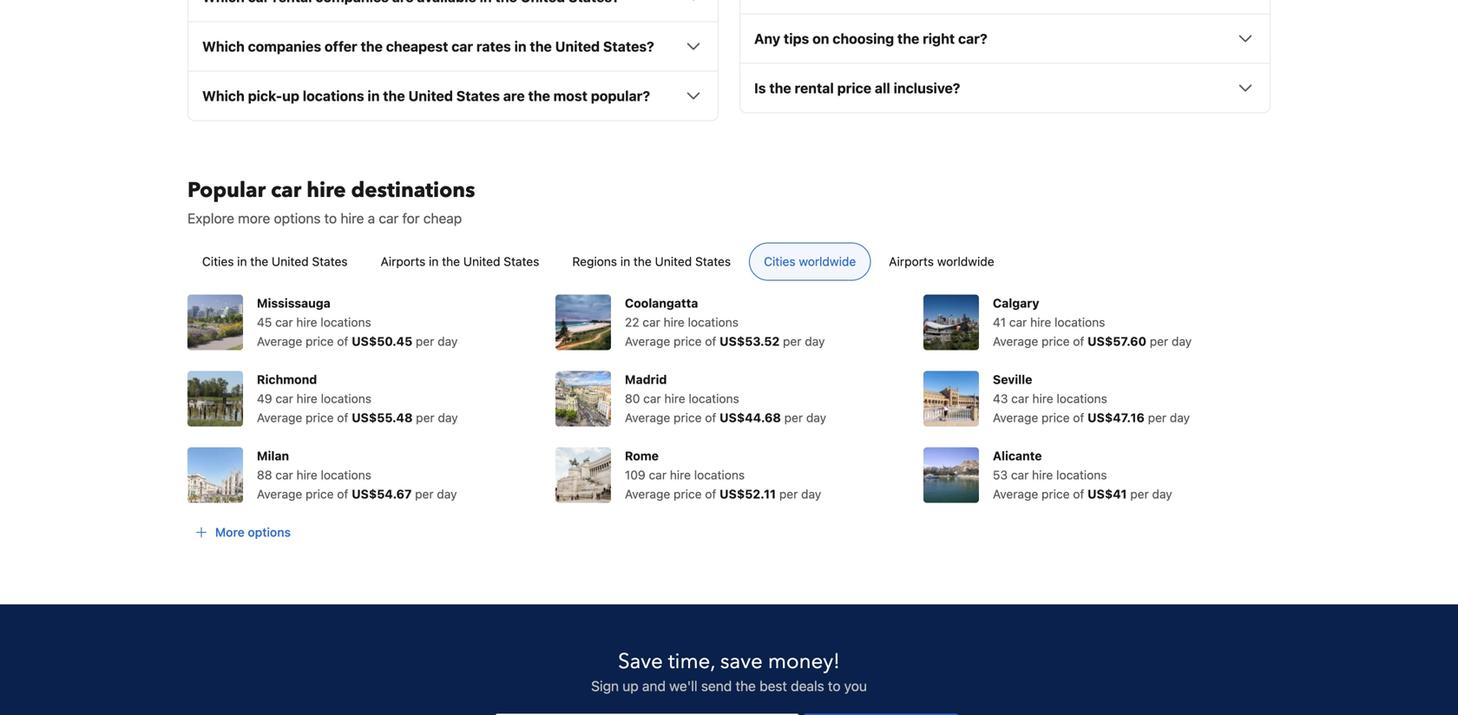 Task type: describe. For each thing, give the bounding box(es) containing it.
per for us$41
[[1131, 487, 1149, 501]]

average for 45
[[257, 334, 302, 348]]

per for us$52.11
[[780, 487, 798, 501]]

popular
[[188, 176, 266, 205]]

options inside button
[[248, 525, 291, 539]]

of for us$52.11
[[705, 487, 717, 501]]

car right a
[[379, 210, 399, 226]]

of for us$55.48
[[337, 411, 348, 425]]

hire for coolangatta 22 car hire locations average price of us$53.52 per day
[[664, 315, 685, 329]]

seville
[[993, 372, 1033, 387]]

49
[[257, 391, 272, 406]]

locations for madrid 80 car hire locations average price of us$44.68 per day
[[689, 391, 740, 406]]

car inside dropdown button
[[452, 38, 473, 55]]

us$50.45
[[352, 334, 413, 348]]

average for 80
[[625, 411, 671, 425]]

the inside button
[[634, 254, 652, 269]]

hire for mississauga 45 car hire locations average price of us$50.45 per day
[[296, 315, 317, 329]]

day for richmond 49 car hire locations average price of us$55.48 per day
[[438, 411, 458, 425]]

you
[[845, 678, 867, 694]]

day for rome 109 car hire locations average price of us$52.11 per day
[[802, 487, 822, 501]]

cities worldwide
[[764, 254, 856, 269]]

airports for airports in the united states
[[381, 254, 426, 269]]

car for calgary 41 car hire locations average price of us$57.60 per day
[[1010, 315, 1027, 329]]

price inside dropdown button
[[838, 80, 872, 96]]

hire for milan 88 car hire locations average price of us$54.67 per day
[[297, 468, 318, 482]]

per for us$47.16
[[1148, 411, 1167, 425]]

save
[[721, 648, 763, 676]]

rome
[[625, 449, 659, 463]]

price for milan 88 car hire locations average price of us$54.67 per day
[[306, 487, 334, 501]]

united for cities in the united states
[[272, 254, 309, 269]]

109
[[625, 468, 646, 482]]

sign
[[591, 678, 619, 694]]

cities for cities worldwide
[[764, 254, 796, 269]]

car for mississauga 45 car hire locations average price of us$50.45 per day
[[275, 315, 293, 329]]

per for us$57.60
[[1150, 334, 1169, 348]]

cheap
[[423, 210, 462, 226]]

day for milan 88 car hire locations average price of us$54.67 per day
[[437, 487, 457, 501]]

on
[[813, 30, 830, 47]]

day for coolangatta 22 car hire locations average price of us$53.52 per day
[[805, 334, 825, 348]]

most
[[554, 88, 588, 104]]

coolangatta 22 car hire locations average price of us$53.52 per day
[[625, 296, 825, 348]]

is the rental price all inclusive? button
[[755, 78, 1256, 98]]

us$52.11
[[720, 487, 776, 501]]

us$44.68
[[720, 411, 781, 425]]

is the rental price all inclusive?
[[755, 80, 961, 96]]

richmond
[[257, 372, 317, 387]]

up inside save time, save money! sign up and we'll send the best deals to you
[[623, 678, 639, 694]]

locations for seville 43 car hire locations average price of us$47.16 per day
[[1057, 391, 1108, 406]]

rental
[[795, 80, 834, 96]]

cheapest
[[386, 38, 448, 55]]

average for 49
[[257, 411, 302, 425]]

which companies offer the cheapest car rates in the united states? button
[[202, 36, 704, 57]]

price for rome 109 car hire locations average price of us$52.11 per day
[[674, 487, 702, 501]]

per for us$55.48
[[416, 411, 435, 425]]

cheap car hire in alicante image
[[924, 447, 979, 503]]

of for us$41
[[1073, 487, 1085, 501]]

destinations
[[351, 176, 475, 205]]

popular?
[[591, 88, 651, 104]]

price for seville 43 car hire locations average price of us$47.16 per day
[[1042, 411, 1070, 425]]

seville 43 car hire locations average price of us$47.16 per day
[[993, 372, 1190, 425]]

rates
[[477, 38, 511, 55]]

us$54.67
[[352, 487, 412, 501]]

hire for calgary 41 car hire locations average price of us$57.60 per day
[[1031, 315, 1052, 329]]

day for calgary 41 car hire locations average price of us$57.60 per day
[[1172, 334, 1192, 348]]

mississauga 45 car hire locations average price of us$50.45 per day
[[257, 296, 458, 348]]

airports worldwide
[[889, 254, 995, 269]]

time,
[[668, 648, 715, 676]]

22
[[625, 315, 640, 329]]

regions
[[573, 254, 617, 269]]

up inside dropdown button
[[282, 88, 300, 104]]

locations for rome 109 car hire locations average price of us$52.11 per day
[[694, 468, 745, 482]]

locations for coolangatta 22 car hire locations average price of us$53.52 per day
[[688, 315, 739, 329]]

average for 43
[[993, 411, 1039, 425]]

calgary
[[993, 296, 1040, 310]]

us$53.52
[[720, 334, 780, 348]]

cities in the united states
[[202, 254, 348, 269]]

all
[[875, 80, 891, 96]]

richmond 49 car hire locations average price of us$55.48 per day
[[257, 372, 458, 425]]

save
[[618, 648, 663, 676]]

to inside the popular car hire destinations explore more options to hire a car for cheap
[[324, 210, 337, 226]]

madrid
[[625, 372, 667, 387]]

car for richmond 49 car hire locations average price of us$55.48 per day
[[276, 391, 293, 406]]

hire for richmond 49 car hire locations average price of us$55.48 per day
[[297, 391, 318, 406]]

states for regions in the united states
[[696, 254, 731, 269]]

any tips on choosing the right car?
[[755, 30, 988, 47]]

day for madrid 80 car hire locations average price of us$44.68 per day
[[807, 411, 827, 425]]

more options button
[[188, 517, 298, 548]]

rome 109 car hire locations average price of us$52.11 per day
[[625, 449, 822, 501]]

cheap car hire in coolangatta image
[[556, 295, 611, 350]]

car right popular
[[271, 176, 302, 205]]

average for 109
[[625, 487, 671, 501]]

price for madrid 80 car hire locations average price of us$44.68 per day
[[674, 411, 702, 425]]

cheap car hire in calgary image
[[924, 295, 979, 350]]

a
[[368, 210, 375, 226]]

price for coolangatta 22 car hire locations average price of us$53.52 per day
[[674, 334, 702, 348]]

locations for mississauga 45 car hire locations average price of us$50.45 per day
[[321, 315, 371, 329]]

coolangatta
[[625, 296, 698, 310]]

is
[[755, 80, 766, 96]]

average for 88
[[257, 487, 302, 501]]

hire for alicante 53 car hire locations average price of us$41 per day
[[1033, 468, 1054, 482]]

us$41
[[1088, 487, 1127, 501]]

price for alicante 53 car hire locations average price of us$41 per day
[[1042, 487, 1070, 501]]

which for which pick-up locations in the united states are the most popular?
[[202, 88, 245, 104]]

united for airports in the united states
[[464, 254, 501, 269]]

explore
[[188, 210, 234, 226]]

options inside the popular car hire destinations explore more options to hire a car for cheap
[[274, 210, 321, 226]]

in right rates
[[515, 38, 527, 55]]

and
[[642, 678, 666, 694]]

which pick-up locations in the united states are the most popular? button
[[202, 85, 704, 106]]

car?
[[959, 30, 988, 47]]

deals
[[791, 678, 825, 694]]

choosing
[[833, 30, 894, 47]]

in for airports in the united states
[[429, 254, 439, 269]]

cheap car hire in richmond image
[[188, 371, 243, 427]]

car for seville 43 car hire locations average price of us$47.16 per day
[[1012, 391, 1030, 406]]

cities in the united states button
[[188, 243, 363, 281]]

airports in the united states
[[381, 254, 540, 269]]

us$57.60
[[1088, 334, 1147, 348]]



Task type: vqa. For each thing, say whether or not it's contained in the screenshot.
'Cities' within the CITIES IN THE UNITED STATES Button
yes



Task type: locate. For each thing, give the bounding box(es) containing it.
locations up us$55.48 on the bottom of the page
[[321, 391, 372, 406]]

0 vertical spatial to
[[324, 210, 337, 226]]

1 airports from the left
[[381, 254, 426, 269]]

options right more
[[274, 210, 321, 226]]

airports in the united states button
[[366, 243, 554, 281]]

per inside alicante 53 car hire locations average price of us$41 per day
[[1131, 487, 1149, 501]]

popular car hire destinations explore more options to hire a car for cheap
[[188, 176, 475, 226]]

locations inside the madrid 80 car hire locations average price of us$44.68 per day
[[689, 391, 740, 406]]

1 vertical spatial to
[[828, 678, 841, 694]]

cities up coolangatta 22 car hire locations average price of us$53.52 per day
[[764, 254, 796, 269]]

united for regions in the united states
[[655, 254, 692, 269]]

which pick-up locations in the united states are the most popular?
[[202, 88, 651, 104]]

we'll
[[670, 678, 698, 694]]

inclusive?
[[894, 80, 961, 96]]

cities worldwide button
[[749, 243, 871, 281]]

to inside save time, save money! sign up and we'll send the best deals to you
[[828, 678, 841, 694]]

airports inside button
[[889, 254, 934, 269]]

locations inside dropdown button
[[303, 88, 364, 104]]

cities inside cities in the united states button
[[202, 254, 234, 269]]

per right us$57.60
[[1150, 334, 1169, 348]]

any tips on choosing the right car? button
[[755, 28, 1256, 49]]

alicante 53 car hire locations average price of us$41 per day
[[993, 449, 1173, 501]]

locations inside milan 88 car hire locations average price of us$54.67 per day
[[321, 468, 372, 482]]

locations inside alicante 53 car hire locations average price of us$41 per day
[[1057, 468, 1107, 482]]

locations up us$54.67 in the left bottom of the page
[[321, 468, 372, 482]]

of for us$54.67
[[337, 487, 348, 501]]

per right us$55.48 on the bottom of the page
[[416, 411, 435, 425]]

car inside the seville 43 car hire locations average price of us$47.16 per day
[[1012, 391, 1030, 406]]

car for madrid 80 car hire locations average price of us$44.68 per day
[[644, 391, 661, 406]]

which for which companies offer the cheapest car rates in the united states?
[[202, 38, 245, 55]]

of inside rome 109 car hire locations average price of us$52.11 per day
[[705, 487, 717, 501]]

of for us$47.16
[[1073, 411, 1085, 425]]

of inside mississauga 45 car hire locations average price of us$50.45 per day
[[337, 334, 348, 348]]

us$47.16
[[1088, 411, 1145, 425]]

locations inside rome 109 car hire locations average price of us$52.11 per day
[[694, 468, 745, 482]]

more
[[215, 525, 245, 539]]

locations for alicante 53 car hire locations average price of us$41 per day
[[1057, 468, 1107, 482]]

states for cities in the united states
[[312, 254, 348, 269]]

airports inside button
[[381, 254, 426, 269]]

car inside mississauga 45 car hire locations average price of us$50.45 per day
[[275, 315, 293, 329]]

in down cheap on the top
[[429, 254, 439, 269]]

airports up cheap car hire in calgary image
[[889, 254, 934, 269]]

milan 88 car hire locations average price of us$54.67 per day
[[257, 449, 457, 501]]

of
[[337, 334, 348, 348], [705, 334, 717, 348], [1073, 334, 1085, 348], [337, 411, 348, 425], [705, 411, 717, 425], [1073, 411, 1085, 425], [337, 487, 348, 501], [705, 487, 717, 501], [1073, 487, 1085, 501]]

in down which companies offer the cheapest car rates in the united states?
[[368, 88, 380, 104]]

offer
[[325, 38, 358, 55]]

day for alicante 53 car hire locations average price of us$41 per day
[[1153, 487, 1173, 501]]

of left us$41
[[1073, 487, 1085, 501]]

which left pick-
[[202, 88, 245, 104]]

money!
[[768, 648, 840, 676]]

united inside button
[[655, 254, 692, 269]]

of for us$50.45
[[337, 334, 348, 348]]

0 vertical spatial which
[[202, 38, 245, 55]]

of left us$57.60
[[1073, 334, 1085, 348]]

price left us$44.68
[[674, 411, 702, 425]]

of left us$50.45
[[337, 334, 348, 348]]

cheap car hire in seville image
[[924, 371, 979, 427]]

price down coolangatta
[[674, 334, 702, 348]]

day inside alicante 53 car hire locations average price of us$41 per day
[[1153, 487, 1173, 501]]

price left us$52.11
[[674, 487, 702, 501]]

per for us$50.45
[[416, 334, 434, 348]]

day right us$44.68
[[807, 411, 827, 425]]

regions in the united states
[[573, 254, 731, 269]]

1 vertical spatial options
[[248, 525, 291, 539]]

the right are
[[528, 88, 550, 104]]

per for us$53.52
[[783, 334, 802, 348]]

price left us$57.60
[[1042, 334, 1070, 348]]

per right us$52.11
[[780, 487, 798, 501]]

average down 80
[[625, 411, 671, 425]]

locations down offer
[[303, 88, 364, 104]]

price inside the seville 43 car hire locations average price of us$47.16 per day
[[1042, 411, 1070, 425]]

0 horizontal spatial worldwide
[[799, 254, 856, 269]]

1 worldwide from the left
[[799, 254, 856, 269]]

per inside milan 88 car hire locations average price of us$54.67 per day
[[415, 487, 434, 501]]

locations for milan 88 car hire locations average price of us$54.67 per day
[[321, 468, 372, 482]]

1 which from the top
[[202, 38, 245, 55]]

states up coolangatta 22 car hire locations average price of us$53.52 per day
[[696, 254, 731, 269]]

the down save
[[736, 678, 756, 694]]

locations inside richmond 49 car hire locations average price of us$55.48 per day
[[321, 391, 372, 406]]

per inside richmond 49 car hire locations average price of us$55.48 per day
[[416, 411, 435, 425]]

average inside calgary 41 car hire locations average price of us$57.60 per day
[[993, 334, 1039, 348]]

per right us$50.45
[[416, 334, 434, 348]]

average for 41
[[993, 334, 1039, 348]]

average inside mississauga 45 car hire locations average price of us$50.45 per day
[[257, 334, 302, 348]]

milan
[[257, 449, 289, 463]]

to left a
[[324, 210, 337, 226]]

worldwide
[[799, 254, 856, 269], [938, 254, 995, 269]]

per inside calgary 41 car hire locations average price of us$57.60 per day
[[1150, 334, 1169, 348]]

price inside the madrid 80 car hire locations average price of us$44.68 per day
[[674, 411, 702, 425]]

2 worldwide from the left
[[938, 254, 995, 269]]

2 airports from the left
[[889, 254, 934, 269]]

hire inside the seville 43 car hire locations average price of us$47.16 per day
[[1033, 391, 1054, 406]]

average
[[257, 334, 302, 348], [625, 334, 671, 348], [993, 334, 1039, 348], [257, 411, 302, 425], [625, 411, 671, 425], [993, 411, 1039, 425], [257, 487, 302, 501], [625, 487, 671, 501], [993, 487, 1039, 501]]

day inside the seville 43 car hire locations average price of us$47.16 per day
[[1170, 411, 1190, 425]]

states
[[457, 88, 500, 104], [312, 254, 348, 269], [504, 254, 540, 269], [696, 254, 731, 269]]

80
[[625, 391, 640, 406]]

states left are
[[457, 88, 500, 104]]

cities for cities in the united states
[[202, 254, 234, 269]]

regions in the united states button
[[558, 243, 746, 281]]

up down companies at the left top
[[282, 88, 300, 104]]

in for cities in the united states
[[237, 254, 247, 269]]

average down 41
[[993, 334, 1039, 348]]

price left all
[[838, 80, 872, 96]]

of inside coolangatta 22 car hire locations average price of us$53.52 per day
[[705, 334, 717, 348]]

up left and
[[623, 678, 639, 694]]

day inside mississauga 45 car hire locations average price of us$50.45 per day
[[438, 334, 458, 348]]

which left companies at the left top
[[202, 38, 245, 55]]

car left rates
[[452, 38, 473, 55]]

day for seville 43 car hire locations average price of us$47.16 per day
[[1170, 411, 1190, 425]]

airports
[[381, 254, 426, 269], [889, 254, 934, 269]]

of inside the seville 43 car hire locations average price of us$47.16 per day
[[1073, 411, 1085, 425]]

car for rome 109 car hire locations average price of us$52.11 per day
[[649, 468, 667, 482]]

car right 41
[[1010, 315, 1027, 329]]

1 cities from the left
[[202, 254, 234, 269]]

1 vertical spatial which
[[202, 88, 245, 104]]

average down the 22
[[625, 334, 671, 348]]

day inside calgary 41 car hire locations average price of us$57.60 per day
[[1172, 334, 1192, 348]]

of for us$57.60
[[1073, 334, 1085, 348]]

per
[[416, 334, 434, 348], [783, 334, 802, 348], [1150, 334, 1169, 348], [416, 411, 435, 425], [785, 411, 803, 425], [1148, 411, 1167, 425], [415, 487, 434, 501], [780, 487, 798, 501], [1131, 487, 1149, 501]]

hire for madrid 80 car hire locations average price of us$44.68 per day
[[665, 391, 686, 406]]

per for us$54.67
[[415, 487, 434, 501]]

car inside milan 88 car hire locations average price of us$54.67 per day
[[276, 468, 293, 482]]

day inside coolangatta 22 car hire locations average price of us$53.52 per day
[[805, 334, 825, 348]]

day right us$41
[[1153, 487, 1173, 501]]

hire for seville 43 car hire locations average price of us$47.16 per day
[[1033, 391, 1054, 406]]

car for alicante 53 car hire locations average price of us$41 per day
[[1011, 468, 1029, 482]]

price left us$41
[[1042, 487, 1070, 501]]

options right more in the bottom of the page
[[248, 525, 291, 539]]

day right us$52.11
[[802, 487, 822, 501]]

united
[[555, 38, 600, 55], [409, 88, 453, 104], [272, 254, 309, 269], [464, 254, 501, 269], [655, 254, 692, 269]]

per right us$44.68
[[785, 411, 803, 425]]

car down the alicante
[[1011, 468, 1029, 482]]

average down 43
[[993, 411, 1039, 425]]

price inside richmond 49 car hire locations average price of us$55.48 per day
[[306, 411, 334, 425]]

locations up us$52.11
[[694, 468, 745, 482]]

0 horizontal spatial to
[[324, 210, 337, 226]]

locations up us$44.68
[[689, 391, 740, 406]]

average inside the madrid 80 car hire locations average price of us$44.68 per day
[[625, 411, 671, 425]]

us$55.48
[[352, 411, 413, 425]]

the down cheap on the top
[[442, 254, 460, 269]]

worldwide for airports worldwide
[[938, 254, 995, 269]]

cities inside cities worldwide button
[[764, 254, 796, 269]]

price up the alicante
[[1042, 411, 1070, 425]]

day right "us$47.16"
[[1170, 411, 1190, 425]]

per for us$44.68
[[785, 411, 803, 425]]

price for richmond 49 car hire locations average price of us$55.48 per day
[[306, 411, 334, 425]]

0 horizontal spatial airports
[[381, 254, 426, 269]]

which
[[202, 38, 245, 55], [202, 88, 245, 104]]

of for us$53.52
[[705, 334, 717, 348]]

of left us$44.68
[[705, 411, 717, 425]]

airports worldwide button
[[875, 243, 1010, 281]]

airports down for
[[381, 254, 426, 269]]

day right us$55.48 on the bottom of the page
[[438, 411, 458, 425]]

cheap car hire in mississauga image
[[188, 295, 243, 350]]

airports for airports worldwide
[[889, 254, 934, 269]]

car inside alicante 53 car hire locations average price of us$41 per day
[[1011, 468, 1029, 482]]

which companies offer the cheapest car rates in the united states?
[[202, 38, 654, 55]]

average down "49" at the left bottom
[[257, 411, 302, 425]]

price inside coolangatta 22 car hire locations average price of us$53.52 per day
[[674, 334, 702, 348]]

of inside the madrid 80 car hire locations average price of us$44.68 per day
[[705, 411, 717, 425]]

car right 45
[[275, 315, 293, 329]]

in inside button
[[621, 254, 631, 269]]

day inside the madrid 80 car hire locations average price of us$44.68 per day
[[807, 411, 827, 425]]

0 horizontal spatial cities
[[202, 254, 234, 269]]

of left us$54.67 in the left bottom of the page
[[337, 487, 348, 501]]

cheap car hire in madrid image
[[556, 371, 611, 427]]

locations inside mississauga 45 car hire locations average price of us$50.45 per day
[[321, 315, 371, 329]]

to left you
[[828, 678, 841, 694]]

price inside mississauga 45 car hire locations average price of us$50.45 per day
[[306, 334, 334, 348]]

1 vertical spatial up
[[623, 678, 639, 694]]

of left us$53.52
[[705, 334, 717, 348]]

locations up "us$47.16"
[[1057, 391, 1108, 406]]

average inside richmond 49 car hire locations average price of us$55.48 per day
[[257, 411, 302, 425]]

average down 45
[[257, 334, 302, 348]]

the right 'is'
[[770, 80, 792, 96]]

states for airports in the united states
[[504, 254, 540, 269]]

calgary 41 car hire locations average price of us$57.60 per day
[[993, 296, 1192, 348]]

alicante
[[993, 449, 1042, 463]]

any
[[755, 30, 781, 47]]

hire inside richmond 49 car hire locations average price of us$55.48 per day
[[297, 391, 318, 406]]

locations inside calgary 41 car hire locations average price of us$57.60 per day
[[1055, 315, 1106, 329]]

worldwide inside cities worldwide button
[[799, 254, 856, 269]]

day inside richmond 49 car hire locations average price of us$55.48 per day
[[438, 411, 458, 425]]

locations inside coolangatta 22 car hire locations average price of us$53.52 per day
[[688, 315, 739, 329]]

average down 53
[[993, 487, 1039, 501]]

price inside calgary 41 car hire locations average price of us$57.60 per day
[[1042, 334, 1070, 348]]

pick-
[[248, 88, 282, 104]]

of inside calgary 41 car hire locations average price of us$57.60 per day
[[1073, 334, 1085, 348]]

in right regions
[[621, 254, 631, 269]]

in
[[515, 38, 527, 55], [368, 88, 380, 104], [237, 254, 247, 269], [429, 254, 439, 269], [621, 254, 631, 269]]

locations for richmond 49 car hire locations average price of us$55.48 per day
[[321, 391, 372, 406]]

the up coolangatta
[[634, 254, 652, 269]]

worldwide inside airports worldwide button
[[938, 254, 995, 269]]

43
[[993, 391, 1009, 406]]

in for regions in the united states
[[621, 254, 631, 269]]

day for mississauga 45 car hire locations average price of us$50.45 per day
[[438, 334, 458, 348]]

of inside milan 88 car hire locations average price of us$54.67 per day
[[337, 487, 348, 501]]

hire inside milan 88 car hire locations average price of us$54.67 per day
[[297, 468, 318, 482]]

per inside the madrid 80 car hire locations average price of us$44.68 per day
[[785, 411, 803, 425]]

average inside milan 88 car hire locations average price of us$54.67 per day
[[257, 487, 302, 501]]

53
[[993, 468, 1008, 482]]

per inside coolangatta 22 car hire locations average price of us$53.52 per day
[[783, 334, 802, 348]]

hire inside mississauga 45 car hire locations average price of us$50.45 per day
[[296, 315, 317, 329]]

right
[[923, 30, 955, 47]]

car right 109
[[649, 468, 667, 482]]

hire inside alicante 53 car hire locations average price of us$41 per day
[[1033, 468, 1054, 482]]

save time, save money! sign up and we'll send the best deals to you
[[591, 648, 867, 694]]

price down richmond
[[306, 411, 334, 425]]

per inside mississauga 45 car hire locations average price of us$50.45 per day
[[416, 334, 434, 348]]

price inside rome 109 car hire locations average price of us$52.11 per day
[[674, 487, 702, 501]]

more
[[238, 210, 270, 226]]

of left us$52.11
[[705, 487, 717, 501]]

tips
[[784, 30, 810, 47]]

day right us$50.45
[[438, 334, 458, 348]]

car inside calgary 41 car hire locations average price of us$57.60 per day
[[1010, 315, 1027, 329]]

day right us$54.67 in the left bottom of the page
[[437, 487, 457, 501]]

states?
[[603, 38, 654, 55]]

day inside rome 109 car hire locations average price of us$52.11 per day
[[802, 487, 822, 501]]

41
[[993, 315, 1006, 329]]

0 vertical spatial options
[[274, 210, 321, 226]]

the right offer
[[361, 38, 383, 55]]

of for us$44.68
[[705, 411, 717, 425]]

states inside regions in the united states button
[[696, 254, 731, 269]]

locations up us$41
[[1057, 468, 1107, 482]]

locations
[[303, 88, 364, 104], [321, 315, 371, 329], [688, 315, 739, 329], [1055, 315, 1106, 329], [321, 391, 372, 406], [689, 391, 740, 406], [1057, 391, 1108, 406], [321, 468, 372, 482], [694, 468, 745, 482], [1057, 468, 1107, 482]]

0 vertical spatial up
[[282, 88, 300, 104]]

best
[[760, 678, 787, 694]]

states inside airports in the united states button
[[504, 254, 540, 269]]

1 horizontal spatial worldwide
[[938, 254, 995, 269]]

45
[[257, 315, 272, 329]]

average down "88"
[[257, 487, 302, 501]]

car inside rome 109 car hire locations average price of us$52.11 per day
[[649, 468, 667, 482]]

cheap car hire in milan image
[[188, 447, 243, 503]]

2 which from the top
[[202, 88, 245, 104]]

states up "mississauga"
[[312, 254, 348, 269]]

0 horizontal spatial up
[[282, 88, 300, 104]]

average inside the seville 43 car hire locations average price of us$47.16 per day
[[993, 411, 1039, 425]]

day inside milan 88 car hire locations average price of us$54.67 per day
[[437, 487, 457, 501]]

per right "us$47.16"
[[1148, 411, 1167, 425]]

car right 43
[[1012, 391, 1030, 406]]

hire inside calgary 41 car hire locations average price of us$57.60 per day
[[1031, 315, 1052, 329]]

tab list
[[174, 243, 1285, 282]]

car right the 22
[[643, 315, 661, 329]]

average inside alicante 53 car hire locations average price of us$41 per day
[[993, 487, 1039, 501]]

per right us$53.52
[[783, 334, 802, 348]]

price inside milan 88 car hire locations average price of us$54.67 per day
[[306, 487, 334, 501]]

locations up us$50.45
[[321, 315, 371, 329]]

the
[[898, 30, 920, 47], [361, 38, 383, 55], [530, 38, 552, 55], [770, 80, 792, 96], [383, 88, 405, 104], [528, 88, 550, 104], [250, 254, 268, 269], [442, 254, 460, 269], [634, 254, 652, 269], [736, 678, 756, 694]]

the down cheapest
[[383, 88, 405, 104]]

mississauga
[[257, 296, 331, 310]]

hire for rome 109 car hire locations average price of us$52.11 per day
[[670, 468, 691, 482]]

cities down the explore
[[202, 254, 234, 269]]

for
[[402, 210, 420, 226]]

locations inside the seville 43 car hire locations average price of us$47.16 per day
[[1057, 391, 1108, 406]]

the left right
[[898, 30, 920, 47]]

car inside coolangatta 22 car hire locations average price of us$53.52 per day
[[643, 315, 661, 329]]

of left us$55.48 on the bottom of the page
[[337, 411, 348, 425]]

1 horizontal spatial cities
[[764, 254, 796, 269]]

car down richmond
[[276, 391, 293, 406]]

states left regions
[[504, 254, 540, 269]]

day
[[438, 334, 458, 348], [805, 334, 825, 348], [1172, 334, 1192, 348], [438, 411, 458, 425], [807, 411, 827, 425], [1170, 411, 1190, 425], [437, 487, 457, 501], [802, 487, 822, 501], [1153, 487, 1173, 501]]

hire inside rome 109 car hire locations average price of us$52.11 per day
[[670, 468, 691, 482]]

car for milan 88 car hire locations average price of us$54.67 per day
[[276, 468, 293, 482]]

to
[[324, 210, 337, 226], [828, 678, 841, 694]]

average inside rome 109 car hire locations average price of us$52.11 per day
[[625, 487, 671, 501]]

price inside alicante 53 car hire locations average price of us$41 per day
[[1042, 487, 1070, 501]]

of inside richmond 49 car hire locations average price of us$55.48 per day
[[337, 411, 348, 425]]

price down "mississauga"
[[306, 334, 334, 348]]

companies
[[248, 38, 321, 55]]

tab list containing cities in the united states
[[174, 243, 1285, 282]]

price
[[838, 80, 872, 96], [306, 334, 334, 348], [674, 334, 702, 348], [1042, 334, 1070, 348], [306, 411, 334, 425], [674, 411, 702, 425], [1042, 411, 1070, 425], [306, 487, 334, 501], [674, 487, 702, 501], [1042, 487, 1070, 501]]

madrid 80 car hire locations average price of us$44.68 per day
[[625, 372, 827, 425]]

cities
[[202, 254, 234, 269], [764, 254, 796, 269]]

states inside which pick-up locations in the united states are the most popular? dropdown button
[[457, 88, 500, 104]]

the right rates
[[530, 38, 552, 55]]

the down more
[[250, 254, 268, 269]]

of left "us$47.16"
[[1073, 411, 1085, 425]]

car
[[452, 38, 473, 55], [271, 176, 302, 205], [379, 210, 399, 226], [275, 315, 293, 329], [643, 315, 661, 329], [1010, 315, 1027, 329], [276, 391, 293, 406], [644, 391, 661, 406], [1012, 391, 1030, 406], [276, 468, 293, 482], [649, 468, 667, 482], [1011, 468, 1029, 482]]

price for calgary 41 car hire locations average price of us$57.60 per day
[[1042, 334, 1070, 348]]

the inside save time, save money! sign up and we'll send the best deals to you
[[736, 678, 756, 694]]

hire
[[307, 176, 346, 205], [341, 210, 364, 226], [296, 315, 317, 329], [664, 315, 685, 329], [1031, 315, 1052, 329], [297, 391, 318, 406], [665, 391, 686, 406], [1033, 391, 1054, 406], [297, 468, 318, 482], [670, 468, 691, 482], [1033, 468, 1054, 482]]

in down more
[[237, 254, 247, 269]]

average for 53
[[993, 487, 1039, 501]]

per inside the seville 43 car hire locations average price of us$47.16 per day
[[1148, 411, 1167, 425]]

average inside coolangatta 22 car hire locations average price of us$53.52 per day
[[625, 334, 671, 348]]

car inside richmond 49 car hire locations average price of us$55.48 per day
[[276, 391, 293, 406]]

car inside the madrid 80 car hire locations average price of us$44.68 per day
[[644, 391, 661, 406]]

of inside alicante 53 car hire locations average price of us$41 per day
[[1073, 487, 1085, 501]]

1 horizontal spatial to
[[828, 678, 841, 694]]

per inside rome 109 car hire locations average price of us$52.11 per day
[[780, 487, 798, 501]]

average for 22
[[625, 334, 671, 348]]

price for mississauga 45 car hire locations average price of us$50.45 per day
[[306, 334, 334, 348]]

88
[[257, 468, 272, 482]]

are
[[503, 88, 525, 104]]

day right us$53.52
[[805, 334, 825, 348]]

1 horizontal spatial airports
[[889, 254, 934, 269]]

hire inside coolangatta 22 car hire locations average price of us$53.52 per day
[[664, 315, 685, 329]]

day right us$57.60
[[1172, 334, 1192, 348]]

car right "88"
[[276, 468, 293, 482]]

locations up us$53.52
[[688, 315, 739, 329]]

cheap car hire in rome image
[[556, 447, 611, 503]]

worldwide for cities worldwide
[[799, 254, 856, 269]]

1 horizontal spatial up
[[623, 678, 639, 694]]

states inside cities in the united states button
[[312, 254, 348, 269]]

hire inside the madrid 80 car hire locations average price of us$44.68 per day
[[665, 391, 686, 406]]

car for coolangatta 22 car hire locations average price of us$53.52 per day
[[643, 315, 661, 329]]

2 cities from the left
[[764, 254, 796, 269]]

more options
[[215, 525, 291, 539]]

send
[[701, 678, 732, 694]]

per right us$41
[[1131, 487, 1149, 501]]

price left us$54.67 in the left bottom of the page
[[306, 487, 334, 501]]

average down 109
[[625, 487, 671, 501]]

locations up us$57.60
[[1055, 315, 1106, 329]]

per right us$54.67 in the left bottom of the page
[[415, 487, 434, 501]]

car right 80
[[644, 391, 661, 406]]

locations for calgary 41 car hire locations average price of us$57.60 per day
[[1055, 315, 1106, 329]]



